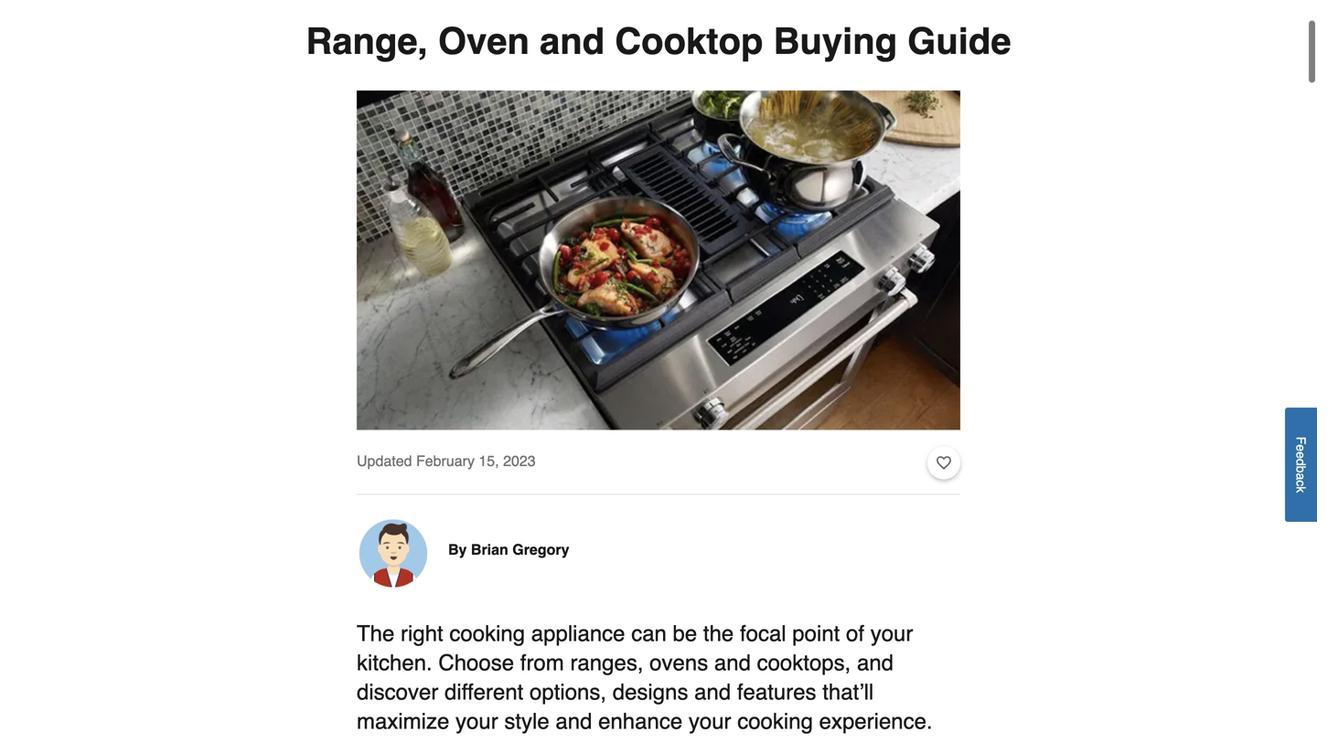 Task type: vqa. For each thing, say whether or not it's contained in the screenshot.
'style'
yes



Task type: describe. For each thing, give the bounding box(es) containing it.
1 horizontal spatial your
[[689, 710, 732, 735]]

experience.
[[820, 710, 933, 735]]

the
[[704, 622, 734, 647]]

the
[[357, 622, 395, 647]]

2 e from the top
[[1294, 452, 1309, 459]]

of
[[846, 622, 865, 647]]

and down ovens
[[695, 680, 731, 706]]

discover
[[357, 680, 439, 706]]

maximize
[[357, 710, 450, 735]]

and down the
[[715, 651, 751, 676]]

point
[[793, 622, 840, 647]]

be
[[673, 622, 697, 647]]

options,
[[530, 680, 607, 706]]

february
[[416, 453, 475, 470]]

a gas range with several dishes cooking. image
[[357, 91, 961, 431]]

choose
[[439, 651, 514, 676]]

features
[[737, 680, 817, 706]]

different
[[445, 680, 524, 706]]

gregory
[[513, 542, 570, 559]]

oven
[[438, 20, 530, 62]]

range,
[[306, 20, 428, 62]]

from
[[520, 651, 564, 676]]

a
[[1294, 473, 1309, 480]]

and down options,
[[556, 710, 592, 735]]

2023
[[503, 453, 536, 470]]

b
[[1294, 466, 1309, 473]]

kitchen.
[[357, 651, 433, 676]]

enhance
[[599, 710, 683, 735]]

designs
[[613, 680, 689, 706]]

cooktops,
[[757, 651, 851, 676]]

f e e d b a c k button
[[1286, 408, 1318, 522]]

15,
[[479, 453, 499, 470]]

brian gregory image
[[357, 518, 430, 591]]

d
[[1294, 459, 1309, 466]]

heart outline image
[[937, 454, 952, 474]]

0 horizontal spatial cooking
[[450, 622, 525, 647]]



Task type: locate. For each thing, give the bounding box(es) containing it.
and down of
[[857, 651, 894, 676]]

cooking down features
[[738, 710, 813, 735]]

your down ovens
[[689, 710, 732, 735]]

cooktop
[[615, 20, 764, 62]]

1 horizontal spatial cooking
[[738, 710, 813, 735]]

and right oven on the left of page
[[540, 20, 605, 62]]

cooking
[[450, 622, 525, 647], [738, 710, 813, 735]]

ovens
[[650, 651, 708, 676]]

appliance
[[531, 622, 625, 647]]

2 horizontal spatial your
[[871, 622, 914, 647]]

c
[[1294, 480, 1309, 487]]

and
[[540, 20, 605, 62], [715, 651, 751, 676], [857, 651, 894, 676], [695, 680, 731, 706], [556, 710, 592, 735]]

can
[[632, 622, 667, 647]]

updated february 15, 2023
[[357, 453, 536, 470]]

1 e from the top
[[1294, 445, 1309, 452]]

e
[[1294, 445, 1309, 452], [1294, 452, 1309, 459]]

k
[[1294, 487, 1309, 493]]

f
[[1294, 437, 1309, 445]]

cooking up the choose
[[450, 622, 525, 647]]

guide
[[908, 20, 1012, 62]]

range, oven and cooktop buying guide
[[306, 20, 1012, 62]]

e up the "b"
[[1294, 452, 1309, 459]]

brian
[[471, 542, 509, 559]]

style
[[505, 710, 550, 735]]

by
[[448, 542, 467, 559]]

right
[[401, 622, 444, 647]]

by brian gregory
[[448, 542, 570, 559]]

f e e d b a c k
[[1294, 437, 1309, 493]]

that'll
[[823, 680, 874, 706]]

your
[[871, 622, 914, 647], [456, 710, 498, 735], [689, 710, 732, 735]]

updated
[[357, 453, 412, 470]]

0 horizontal spatial your
[[456, 710, 498, 735]]

the right cooking appliance can be the focal point of your kitchen. choose from ranges, ovens and cooktops, and discover different options, designs and features that'll maximize your style and enhance your cooking experience.
[[357, 622, 933, 735]]

ranges,
[[570, 651, 644, 676]]

your right of
[[871, 622, 914, 647]]

e up d
[[1294, 445, 1309, 452]]

0 vertical spatial cooking
[[450, 622, 525, 647]]

your down different
[[456, 710, 498, 735]]

focal
[[740, 622, 787, 647]]

buying
[[774, 20, 898, 62]]

1 vertical spatial cooking
[[738, 710, 813, 735]]



